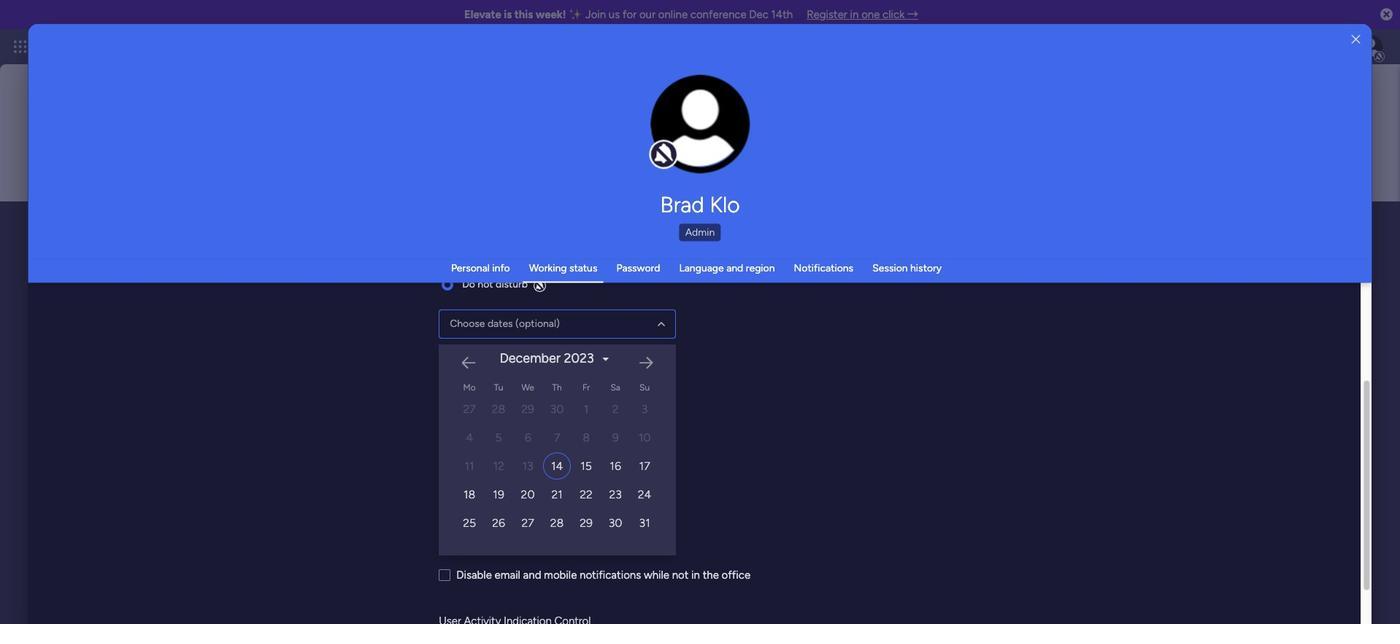 Task type: locate. For each thing, give the bounding box(es) containing it.
22 button
[[573, 481, 601, 508]]

1 horizontal spatial and
[[727, 261, 744, 274]]

personal
[[451, 261, 490, 274]]

our
[[640, 8, 656, 21]]

25
[[463, 516, 477, 530]]

dec
[[750, 8, 769, 21]]

23 button
[[602, 481, 630, 508]]

None field
[[167, 208, 1342, 239]]

register in one click →
[[807, 8, 919, 21]]

personal info
[[451, 261, 510, 274]]

language
[[680, 261, 724, 274]]

click
[[883, 8, 905, 21]]

profile
[[705, 132, 732, 143]]

30
[[609, 516, 623, 530]]

register in one click → link
[[807, 8, 919, 21]]

18 button
[[456, 481, 484, 508]]

22
[[580, 487, 593, 501]]

19 button
[[485, 481, 513, 508]]

1 vertical spatial not
[[673, 569, 689, 582]]

sa
[[611, 382, 621, 393]]

preview image
[[534, 279, 547, 292]]

not right do
[[478, 278, 494, 290]]

17 button
[[631, 452, 659, 479]]

change
[[670, 132, 703, 143]]

password link
[[617, 261, 661, 274]]

not
[[478, 278, 494, 290], [673, 569, 689, 582]]

disable email and mobile notifications while not in the office
[[457, 569, 751, 582]]

29
[[580, 516, 593, 530]]

while
[[644, 569, 670, 582]]

password
[[617, 261, 661, 274]]

choose
[[450, 317, 486, 330]]

and right email
[[524, 569, 542, 582]]

(optional)
[[516, 317, 560, 330]]

in left one in the top right of the page
[[851, 8, 859, 21]]

mo
[[464, 382, 476, 393]]

is
[[504, 8, 512, 21]]

do not disturb
[[463, 278, 528, 290]]

history
[[911, 261, 942, 274]]

0 vertical spatial in
[[851, 8, 859, 21]]

16 button
[[602, 452, 630, 479]]

not right while
[[673, 569, 689, 582]]

conference
[[691, 8, 747, 21]]

working status
[[529, 261, 598, 274]]

change profile picture button
[[651, 74, 750, 174]]

brad
[[660, 191, 705, 218]]

caret down image
[[603, 353, 609, 364]]

1 vertical spatial in
[[692, 569, 701, 582]]

brad klo image
[[1360, 35, 1383, 58]]

14th
[[772, 8, 793, 21]]

december
[[500, 350, 561, 366]]

0 horizontal spatial not
[[478, 278, 494, 290]]

change profile picture
[[670, 132, 732, 155]]

fr
[[583, 382, 591, 393]]

disturb
[[496, 278, 528, 290]]

in left the
[[692, 569, 701, 582]]

elevate is this week! ✨ join us for our online conference dec 14th
[[464, 8, 793, 21]]

23
[[610, 487, 622, 501]]

0 vertical spatial not
[[478, 278, 494, 290]]

2023
[[564, 350, 595, 366]]

25 button
[[456, 509, 484, 536]]

session history
[[873, 261, 942, 274]]

15
[[581, 459, 593, 473]]

26 button
[[485, 509, 513, 536]]

and
[[727, 261, 744, 274], [524, 569, 542, 582]]

28 button
[[544, 509, 571, 536]]

us
[[609, 8, 620, 21]]

december 2023 region
[[439, 333, 1119, 555]]

0 horizontal spatial in
[[692, 569, 701, 582]]

1 horizontal spatial in
[[851, 8, 859, 21]]

31 button
[[631, 509, 659, 536]]

18
[[464, 487, 476, 501]]

region
[[746, 261, 775, 274]]

for
[[623, 8, 637, 21]]

14
[[552, 459, 564, 473]]

31
[[640, 516, 651, 530]]

info
[[492, 261, 510, 274]]

brad klo button
[[500, 191, 901, 218]]

and left region
[[727, 261, 744, 274]]

28
[[551, 516, 564, 530]]

30 button
[[602, 509, 630, 536]]

status
[[570, 261, 598, 274]]

20
[[521, 487, 535, 501]]

1 vertical spatial and
[[524, 569, 542, 582]]



Task type: describe. For each thing, give the bounding box(es) containing it.
21
[[552, 487, 563, 501]]

notifications
[[580, 569, 642, 582]]

office
[[722, 569, 751, 582]]

elevate
[[464, 8, 502, 21]]

week!
[[536, 8, 566, 21]]

register
[[807, 8, 848, 21]]

klo
[[710, 191, 740, 218]]

working
[[529, 261, 567, 274]]

20 button
[[515, 481, 542, 508]]

dates
[[488, 317, 513, 330]]

27
[[522, 516, 535, 530]]

24 button
[[631, 481, 659, 508]]

picture
[[686, 144, 716, 155]]

one
[[862, 8, 880, 21]]

0 vertical spatial and
[[727, 261, 744, 274]]

we
[[522, 382, 535, 393]]

the
[[703, 569, 720, 582]]

this
[[515, 8, 533, 21]]

✨
[[569, 8, 583, 21]]

notifications
[[794, 261, 854, 274]]

session
[[873, 261, 908, 274]]

email
[[495, 569, 521, 582]]

19
[[494, 487, 505, 501]]

admin
[[686, 226, 715, 238]]

15 button
[[573, 452, 601, 479]]

working status link
[[529, 261, 598, 274]]

24
[[638, 487, 652, 501]]

brad klo
[[660, 191, 740, 218]]

notifications link
[[794, 261, 854, 274]]

27 button
[[515, 509, 542, 536]]

mobile
[[544, 569, 577, 582]]

29 button
[[573, 509, 601, 536]]

personal info link
[[451, 261, 510, 274]]

online
[[659, 8, 688, 21]]

choose dates (optional)
[[450, 317, 560, 330]]

select product image
[[13, 39, 28, 54]]

session history link
[[873, 261, 942, 274]]

do
[[463, 278, 476, 290]]

join
[[586, 8, 606, 21]]

1 horizontal spatial not
[[673, 569, 689, 582]]

language and region link
[[680, 261, 775, 274]]

close image
[[1352, 34, 1361, 45]]

disable
[[457, 569, 492, 582]]

su
[[640, 382, 650, 393]]

tu
[[495, 382, 504, 393]]

14 button
[[544, 452, 571, 479]]

16
[[610, 459, 622, 473]]

december 2023
[[500, 350, 595, 366]]

17
[[640, 459, 651, 473]]

0 horizontal spatial and
[[524, 569, 542, 582]]

language and region
[[680, 261, 775, 274]]

21 button
[[544, 481, 571, 508]]

→
[[908, 8, 919, 21]]

26
[[493, 516, 506, 530]]



Task type: vqa. For each thing, say whether or not it's contained in the screenshot.
18
yes



